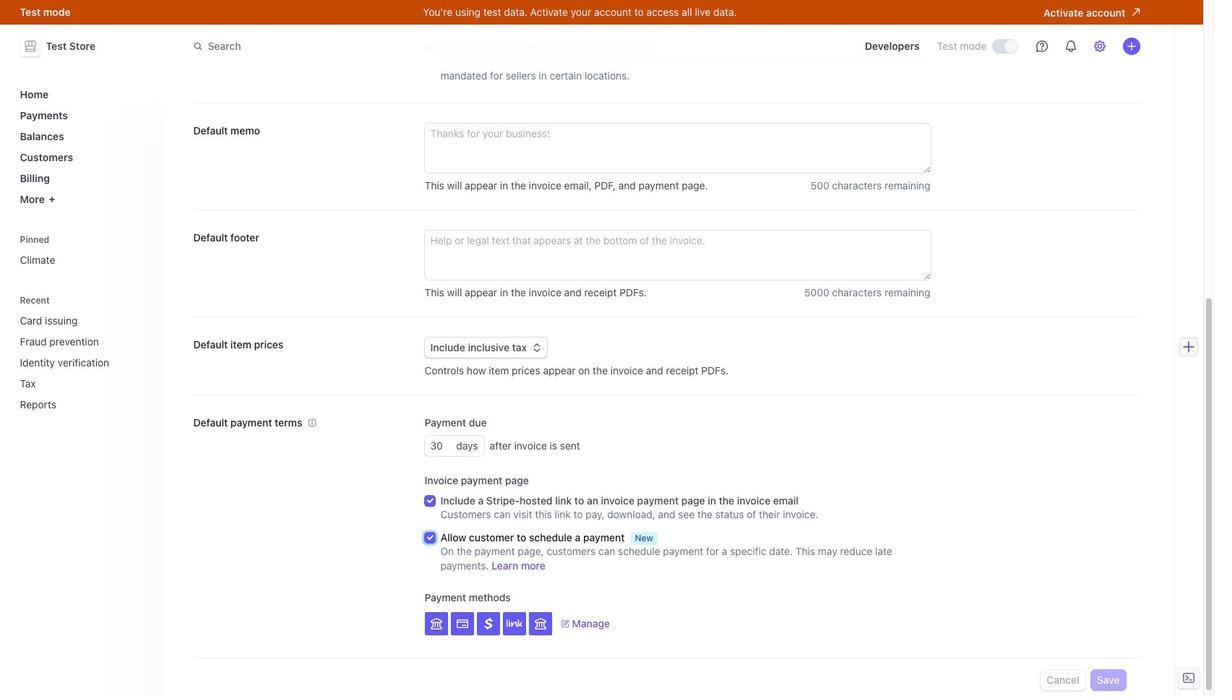 Task type: describe. For each thing, give the bounding box(es) containing it.
1 recent element from the top
[[14, 290, 156, 416]]

notifications image
[[1065, 40, 1077, 52]]

clear history image
[[141, 296, 150, 305]]

settings image
[[1094, 40, 1105, 52]]

pinned element
[[14, 229, 156, 272]]

2 recent element from the top
[[14, 309, 156, 416]]

edit pins image
[[141, 235, 150, 244]]



Task type: locate. For each thing, give the bounding box(es) containing it.
svg image
[[506, 616, 522, 632]]

None text field
[[425, 436, 456, 456]]

core navigation links element
[[14, 82, 156, 211]]

help image
[[1036, 40, 1048, 52]]

svg image
[[533, 343, 541, 352]]

None search field
[[185, 33, 592, 60]]

Help or legal text that appears at the bottom of the invoice. text field
[[425, 231, 931, 280]]

Search text field
[[185, 33, 592, 60]]

recent element
[[14, 290, 156, 416], [14, 309, 156, 416]]

Test mode checkbox
[[993, 40, 1017, 53]]

Thanks for your business! text field
[[425, 124, 931, 173]]



Task type: vqa. For each thing, say whether or not it's contained in the screenshot.
'settings' IMAGE
yes



